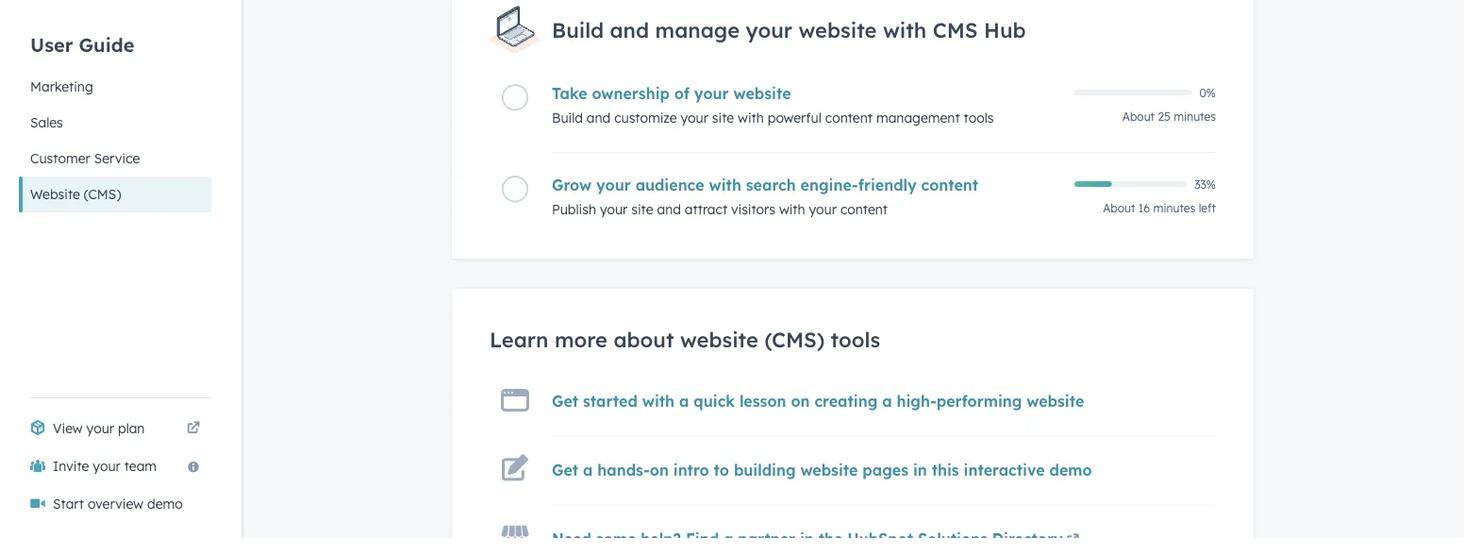 Task type: locate. For each thing, give the bounding box(es) containing it.
1 vertical spatial about
[[1104, 201, 1136, 215]]

with left powerful
[[738, 109, 764, 126]]

get left "started"
[[552, 391, 579, 410]]

content down take ownership of your website button
[[826, 109, 873, 126]]

search
[[746, 176, 796, 194]]

site down audience at the top left of page
[[632, 201, 654, 218]]

0 vertical spatial get
[[552, 391, 579, 410]]

about left 16
[[1104, 201, 1136, 215]]

0 horizontal spatial demo
[[147, 496, 183, 512]]

1 vertical spatial site
[[632, 201, 654, 218]]

take ownership of your website build and customize your site with powerful content management tools
[[552, 84, 994, 126]]

2 vertical spatial and
[[657, 201, 681, 218]]

with left cms
[[883, 17, 927, 43]]

website up quick
[[681, 327, 759, 353]]

0 vertical spatial content
[[826, 109, 873, 126]]

tools inside take ownership of your website build and customize your site with powerful content management tools
[[964, 109, 994, 126]]

tools right management
[[964, 109, 994, 126]]

website up powerful
[[734, 84, 792, 103]]

website
[[30, 186, 80, 202]]

a left hands-
[[583, 460, 593, 479]]

with right "started"
[[643, 391, 675, 410]]

quick
[[694, 391, 735, 410]]

grow
[[552, 176, 592, 194]]

website right performing
[[1027, 391, 1085, 410]]

0 vertical spatial minutes
[[1174, 109, 1217, 124]]

customize
[[615, 109, 677, 126]]

1 horizontal spatial tools
[[964, 109, 994, 126]]

0 vertical spatial (cms)
[[84, 186, 121, 202]]

demo up link opens in a new window icon
[[1050, 460, 1093, 479]]

powerful
[[768, 109, 822, 126]]

your right manage
[[746, 17, 793, 43]]

site inside the grow your audience with search engine-friendly content publish your site and attract visitors with your content
[[632, 201, 654, 218]]

get left hands-
[[552, 460, 579, 479]]

a left high- at the right bottom of the page
[[883, 391, 893, 410]]

content down friendly
[[841, 201, 888, 218]]

16
[[1139, 201, 1151, 215]]

2 build from the top
[[552, 109, 583, 126]]

guide
[[79, 33, 135, 56]]

2 get from the top
[[552, 460, 579, 479]]

build inside take ownership of your website build and customize your site with powerful content management tools
[[552, 109, 583, 126]]

start overview demo
[[53, 496, 183, 512]]

lesson
[[740, 391, 787, 410]]

sales button
[[19, 105, 211, 141]]

creating
[[815, 391, 878, 410]]

1 horizontal spatial on
[[791, 391, 810, 410]]

minutes down 0%
[[1174, 109, 1217, 124]]

a left quick
[[680, 391, 689, 410]]

content
[[826, 109, 873, 126], [922, 176, 979, 194], [841, 201, 888, 218]]

building
[[734, 460, 796, 479]]

publish
[[552, 201, 597, 218]]

left
[[1199, 201, 1217, 215]]

build up take
[[552, 17, 604, 43]]

about for grow your audience with search engine-friendly content
[[1104, 201, 1136, 215]]

on
[[791, 391, 810, 410], [650, 460, 669, 479]]

demo down team
[[147, 496, 183, 512]]

tools
[[964, 109, 994, 126], [831, 327, 881, 353]]

get started with a quick lesson on creating a high-performing website
[[552, 391, 1085, 410]]

link opens in a new window image
[[1067, 530, 1080, 538]]

0 vertical spatial demo
[[1050, 460, 1093, 479]]

and
[[610, 17, 650, 43], [587, 109, 611, 126], [657, 201, 681, 218]]

site
[[713, 109, 735, 126], [632, 201, 654, 218]]

1 horizontal spatial demo
[[1050, 460, 1093, 479]]

your left team
[[93, 458, 121, 474]]

0 horizontal spatial tools
[[831, 327, 881, 353]]

get a hands-on intro to building website pages in this interactive demo
[[552, 460, 1093, 479]]

sales
[[30, 114, 63, 131]]

minutes for grow your audience with search engine-friendly content
[[1154, 201, 1196, 215]]

invite your team
[[53, 458, 157, 474]]

start
[[53, 496, 84, 512]]

your down engine-
[[809, 201, 837, 218]]

1 horizontal spatial site
[[713, 109, 735, 126]]

your down of
[[681, 109, 709, 126]]

(cms) up get started with a quick lesson on creating a high-performing website
[[765, 327, 825, 353]]

on left intro
[[650, 460, 669, 479]]

learn more about website (cms) tools
[[490, 327, 881, 353]]

(cms) down "customer service" button
[[84, 186, 121, 202]]

1 vertical spatial tools
[[831, 327, 881, 353]]

[object object] complete progress bar
[[1075, 181, 1112, 187]]

0 vertical spatial site
[[713, 109, 735, 126]]

build down take
[[552, 109, 583, 126]]

service
[[94, 150, 140, 167]]

and inside take ownership of your website build and customize your site with powerful content management tools
[[587, 109, 611, 126]]

interactive
[[964, 460, 1045, 479]]

(cms)
[[84, 186, 121, 202], [765, 327, 825, 353]]

0 horizontal spatial site
[[632, 201, 654, 218]]

about
[[1123, 109, 1155, 124], [1104, 201, 1136, 215]]

with
[[883, 17, 927, 43], [738, 109, 764, 126], [709, 176, 742, 194], [780, 201, 806, 218], [643, 391, 675, 410]]

and down take
[[587, 109, 611, 126]]

manage
[[656, 17, 740, 43]]

minutes
[[1174, 109, 1217, 124], [1154, 201, 1196, 215]]

user
[[30, 33, 73, 56]]

get for get started with a quick lesson on creating a high-performing website
[[552, 391, 579, 410]]

33%
[[1195, 177, 1217, 191]]

customer
[[30, 150, 90, 167]]

0 horizontal spatial a
[[583, 460, 593, 479]]

0 horizontal spatial (cms)
[[84, 186, 121, 202]]

a
[[680, 391, 689, 410], [883, 391, 893, 410], [583, 460, 593, 479]]

website inside take ownership of your website build and customize your site with powerful content management tools
[[734, 84, 792, 103]]

site left powerful
[[713, 109, 735, 126]]

1 get from the top
[[552, 391, 579, 410]]

get
[[552, 391, 579, 410], [552, 460, 579, 479]]

plan
[[118, 420, 145, 437]]

get started with a quick lesson on creating a high-performing website link
[[552, 391, 1085, 410]]

your inside button
[[93, 458, 121, 474]]

0 vertical spatial build
[[552, 17, 604, 43]]

website
[[799, 17, 877, 43], [734, 84, 792, 103], [681, 327, 759, 353], [1027, 391, 1085, 410], [801, 460, 858, 479]]

1 build from the top
[[552, 17, 604, 43]]

minutes right 16
[[1154, 201, 1196, 215]]

and down audience at the top left of page
[[657, 201, 681, 218]]

engine-
[[801, 176, 859, 194]]

demo
[[1050, 460, 1093, 479], [147, 496, 183, 512]]

tools up creating
[[831, 327, 881, 353]]

0 vertical spatial about
[[1123, 109, 1155, 124]]

1 vertical spatial content
[[922, 176, 979, 194]]

team
[[124, 458, 157, 474]]

1 vertical spatial get
[[552, 460, 579, 479]]

about 25 minutes
[[1123, 109, 1217, 124]]

2 horizontal spatial a
[[883, 391, 893, 410]]

25
[[1159, 109, 1171, 124]]

about left 25
[[1123, 109, 1155, 124]]

your right of
[[695, 84, 729, 103]]

grow your audience with search engine-friendly content publish your site and attract visitors with your content
[[552, 176, 979, 218]]

this
[[932, 460, 960, 479]]

link opens in a new window image
[[187, 417, 200, 440], [187, 422, 200, 435], [1067, 534, 1080, 538]]

content right friendly
[[922, 176, 979, 194]]

start overview demo link
[[19, 485, 211, 523]]

minutes for take ownership of your website
[[1174, 109, 1217, 124]]

user guide views element
[[19, 0, 211, 212]]

1 vertical spatial and
[[587, 109, 611, 126]]

visitors
[[732, 201, 776, 218]]

friendly
[[859, 176, 917, 194]]

high-
[[897, 391, 937, 410]]

1 vertical spatial minutes
[[1154, 201, 1196, 215]]

on right lesson
[[791, 391, 810, 410]]

your
[[746, 17, 793, 43], [695, 84, 729, 103], [681, 109, 709, 126], [597, 176, 631, 194], [600, 201, 628, 218], [809, 201, 837, 218], [86, 420, 114, 437], [93, 458, 121, 474]]

1 horizontal spatial (cms)
[[765, 327, 825, 353]]

1 vertical spatial on
[[650, 460, 669, 479]]

management
[[877, 109, 961, 126]]

and inside the grow your audience with search engine-friendly content publish your site and attract visitors with your content
[[657, 201, 681, 218]]

0 vertical spatial tools
[[964, 109, 994, 126]]

site inside take ownership of your website build and customize your site with powerful content management tools
[[713, 109, 735, 126]]

build
[[552, 17, 604, 43], [552, 109, 583, 126]]

1 vertical spatial build
[[552, 109, 583, 126]]

pages
[[863, 460, 909, 479]]

hands-
[[598, 460, 650, 479]]

and up ownership
[[610, 17, 650, 43]]



Task type: describe. For each thing, give the bounding box(es) containing it.
take
[[552, 84, 588, 103]]

with down grow your audience with search engine-friendly content "button"
[[780, 201, 806, 218]]

intro
[[674, 460, 710, 479]]

website left pages
[[801, 460, 858, 479]]

0 horizontal spatial on
[[650, 460, 669, 479]]

attract
[[685, 201, 728, 218]]

more
[[555, 327, 608, 353]]

started
[[583, 391, 638, 410]]

build and manage your website with cms hub
[[552, 17, 1027, 43]]

your left plan
[[86, 420, 114, 437]]

2 vertical spatial content
[[841, 201, 888, 218]]

learn
[[490, 327, 549, 353]]

0 vertical spatial and
[[610, 17, 650, 43]]

hub
[[985, 17, 1027, 43]]

marketing
[[30, 78, 93, 95]]

of
[[675, 84, 690, 103]]

to
[[714, 460, 730, 479]]

get for get a hands-on intro to building website pages in this interactive demo
[[552, 460, 579, 479]]

performing
[[937, 391, 1023, 410]]

about
[[614, 327, 674, 353]]

website (cms)
[[30, 186, 121, 202]]

audience
[[636, 176, 705, 194]]

take ownership of your website button
[[552, 84, 1064, 103]]

website (cms) button
[[19, 177, 211, 212]]

view your plan
[[53, 420, 145, 437]]

customer service button
[[19, 141, 211, 177]]

1 vertical spatial (cms)
[[765, 327, 825, 353]]

about for take ownership of your website
[[1123, 109, 1155, 124]]

with up attract on the top of page
[[709, 176, 742, 194]]

with inside take ownership of your website build and customize your site with powerful content management tools
[[738, 109, 764, 126]]

your right grow
[[597, 176, 631, 194]]

marketing button
[[19, 69, 211, 105]]

ownership
[[592, 84, 670, 103]]

1 vertical spatial demo
[[147, 496, 183, 512]]

about 16 minutes left
[[1104, 201, 1217, 215]]

0 vertical spatial on
[[791, 391, 810, 410]]

0%
[[1200, 85, 1217, 100]]

view
[[53, 420, 83, 437]]

view your plan link
[[19, 410, 211, 447]]

customer service
[[30, 150, 140, 167]]

grow your audience with search engine-friendly content button
[[552, 176, 1064, 194]]

content inside take ownership of your website build and customize your site with powerful content management tools
[[826, 109, 873, 126]]

website up take ownership of your website button
[[799, 17, 877, 43]]

1 horizontal spatial a
[[680, 391, 689, 410]]

overview
[[88, 496, 143, 512]]

your right publish
[[600, 201, 628, 218]]

(cms) inside button
[[84, 186, 121, 202]]

invite your team button
[[19, 447, 211, 485]]

get a hands-on intro to building website pages in this interactive demo link
[[552, 460, 1093, 479]]

invite
[[53, 458, 89, 474]]

user guide
[[30, 33, 135, 56]]

in
[[914, 460, 928, 479]]

cms
[[933, 17, 979, 43]]



Task type: vqa. For each thing, say whether or not it's contained in the screenshot.
"Marketing" inside the Marketing button
no



